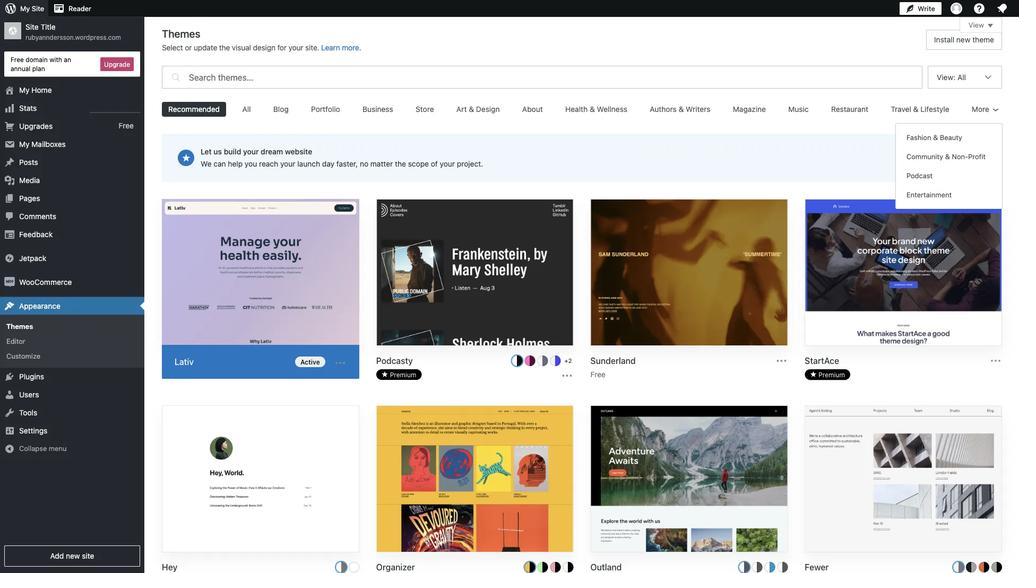 Task type: locate. For each thing, give the bounding box(es) containing it.
1 vertical spatial free
[[119, 122, 134, 130]]

0 horizontal spatial new
[[66, 552, 80, 561]]

themes for themes select or update the visual design for your site. learn more .
[[162, 27, 201, 40]]

install new theme
[[935, 35, 995, 44]]

a wordpress theme for travel-related websites and blogs designed to showcase stunning destinations around the world. image
[[591, 406, 788, 554]]

highest hourly views 0 image
[[90, 106, 140, 113]]

startace
[[805, 356, 840, 366]]

podcasty
[[376, 356, 413, 366]]

stats
[[19, 104, 37, 112]]

help
[[228, 160, 243, 168]]

fashion
[[907, 134, 932, 142]]

collapse menu link
[[0, 440, 144, 458]]

your down "website"
[[280, 160, 296, 168]]

1 vertical spatial new
[[66, 552, 80, 561]]

0 vertical spatial new
[[957, 35, 971, 44]]

0 horizontal spatial the
[[219, 43, 230, 52]]

free inside free domain with an annual plan
[[11, 56, 24, 63]]

lativ
[[175, 357, 194, 367]]

install
[[935, 35, 955, 44]]

free down sunderland
[[591, 371, 606, 379]]

premium button
[[376, 370, 422, 380], [805, 370, 851, 380]]

my left home
[[19, 86, 29, 94]]

my site
[[20, 5, 44, 12]]

my for my mailboxes
[[19, 140, 29, 149]]

1 vertical spatial img image
[[4, 277, 15, 288]]

entertainment
[[907, 191, 952, 199]]

users
[[19, 391, 39, 400]]

all left blog
[[242, 105, 251, 114]]

site inside my site link
[[32, 5, 44, 12]]

0 vertical spatial themes
[[162, 27, 201, 40]]

1 vertical spatial the
[[395, 160, 406, 168]]

site title rubyanndersson.wordpress.com
[[25, 23, 121, 41]]

sunderland free
[[591, 356, 636, 379]]

plugins link
[[0, 368, 144, 386]]

1 horizontal spatial all
[[958, 73, 967, 82]]

free up annual plan
[[11, 56, 24, 63]]

0 vertical spatial img image
[[4, 253, 15, 264]]

2 vertical spatial my
[[19, 140, 29, 149]]

your right for
[[289, 43, 304, 52]]

0 vertical spatial my
[[20, 5, 30, 12]]

1 vertical spatial themes
[[6, 322, 33, 330]]

portfolio
[[311, 105, 340, 114]]

magazine button
[[727, 102, 773, 117]]

&
[[469, 105, 474, 114], [590, 105, 595, 114], [679, 105, 684, 114], [914, 105, 919, 114], [934, 134, 939, 142], [946, 153, 951, 161]]

group
[[901, 128, 999, 204]]

sunderland is a simple theme that supports full-site editing. it comes with a set of minimal templates and design settings that can be manipulated through global styles. use it to build something beautiful. image
[[591, 200, 788, 347]]

themes for themes
[[6, 322, 33, 330]]

1 horizontal spatial premium
[[819, 371, 846, 379]]

2 vertical spatial free
[[591, 371, 606, 379]]

the
[[219, 43, 230, 52], [395, 160, 406, 168]]

+2 button
[[563, 356, 574, 367]]

2 img image from the top
[[4, 277, 15, 288]]

1 vertical spatial my
[[19, 86, 29, 94]]

blog button
[[267, 102, 295, 117]]

& for design
[[469, 105, 474, 114]]

install new theme link
[[927, 30, 1003, 50]]

premium for first the 'premium' button from right
[[819, 371, 846, 379]]

woocommerce link
[[0, 273, 144, 291]]

community & non-profit button
[[901, 147, 999, 166]]

premium button down startace
[[805, 370, 851, 380]]

community & non-profit
[[907, 153, 986, 161]]

matter
[[371, 160, 393, 168]]

design
[[253, 43, 276, 52]]

collapse menu
[[19, 445, 67, 453]]

site
[[32, 5, 44, 12], [25, 23, 39, 31]]

1 horizontal spatial premium button
[[805, 370, 851, 380]]

recommended
[[168, 105, 220, 114]]

can
[[214, 160, 226, 168]]

the left "scope"
[[395, 160, 406, 168]]

customize link
[[0, 349, 144, 364]]

0 horizontal spatial all
[[242, 105, 251, 114]]

1 premium from the left
[[390, 371, 417, 379]]

scope
[[408, 160, 429, 168]]

about
[[523, 105, 543, 114]]

themes inside the themes select or update the visual design for your site. learn more .
[[162, 27, 201, 40]]

authors
[[650, 105, 677, 114]]

themes up the editor
[[6, 322, 33, 330]]

art & design button
[[450, 102, 507, 117]]

0 vertical spatial the
[[219, 43, 230, 52]]

2 premium from the left
[[819, 371, 846, 379]]

1 horizontal spatial themes
[[162, 27, 201, 40]]

the inside 'let us build your dream website we can help you reach your launch day faster, no matter the scope of your project.'
[[395, 160, 406, 168]]

build
[[224, 147, 241, 156]]

img image inside woocommerce link
[[4, 277, 15, 288]]

all right view:
[[958, 73, 967, 82]]

0 vertical spatial all
[[958, 73, 967, 82]]

1 img image from the top
[[4, 253, 15, 264]]

get started
[[928, 154, 966, 162]]

update
[[194, 43, 217, 52]]

1 horizontal spatial new
[[957, 35, 971, 44]]

new right install at top right
[[957, 35, 971, 44]]

fashion & beauty button
[[901, 128, 999, 147]]

0 horizontal spatial premium button
[[376, 370, 422, 380]]

1 horizontal spatial the
[[395, 160, 406, 168]]

community
[[907, 153, 944, 161]]

title
[[41, 23, 56, 31]]

health
[[566, 105, 588, 114]]

1 vertical spatial site
[[25, 23, 39, 31]]

img image inside jetpack link
[[4, 253, 15, 264]]

domain
[[26, 56, 48, 63]]

2 horizontal spatial free
[[591, 371, 606, 379]]

learn more link
[[321, 43, 359, 52]]

img image left woocommerce
[[4, 277, 15, 288]]

site up 'title'
[[32, 5, 44, 12]]

more button
[[966, 102, 1003, 117]]

img image left the jetpack
[[4, 253, 15, 264]]

travel
[[891, 105, 912, 114]]

img image for woocommerce
[[4, 277, 15, 288]]

premium button down "podcasty"
[[376, 370, 422, 380]]

Search search field
[[189, 66, 923, 88]]

write link
[[900, 0, 942, 17]]

new for install
[[957, 35, 971, 44]]

art & design
[[457, 105, 500, 114]]

0 horizontal spatial themes
[[6, 322, 33, 330]]

premium down startace
[[819, 371, 846, 379]]

view button
[[960, 17, 1003, 33]]

more options for theme podcasty image
[[561, 370, 574, 382]]

annual plan
[[11, 65, 45, 72]]

& for wellness
[[590, 105, 595, 114]]

my for my site
[[20, 5, 30, 12]]

free for free domain with an annual plan
[[11, 56, 24, 63]]

my mailboxes
[[19, 140, 66, 149]]

img image
[[4, 253, 15, 264], [4, 277, 15, 288]]

business
[[363, 105, 393, 114]]

hey is a simple personal blog theme. image
[[163, 406, 359, 554]]

new left site
[[66, 552, 80, 561]]

tools link
[[0, 404, 144, 422]]

feedback link
[[0, 226, 144, 244]]

themes up or
[[162, 27, 201, 40]]

my up posts
[[19, 140, 29, 149]]

woocommerce
[[19, 278, 72, 287]]

1 premium button from the left
[[376, 370, 422, 380]]

collapse
[[19, 445, 47, 453]]

my left reader link
[[20, 5, 30, 12]]

themes link
[[0, 319, 144, 334]]

0 vertical spatial free
[[11, 56, 24, 63]]

the left visual
[[219, 43, 230, 52]]

site inside site title rubyanndersson.wordpress.com
[[25, 23, 39, 31]]

about button
[[516, 102, 550, 117]]

0 vertical spatial site
[[32, 5, 44, 12]]

lifestyle
[[921, 105, 950, 114]]

free inside sunderland free
[[591, 371, 606, 379]]

more
[[972, 105, 990, 114]]

outland
[[591, 563, 622, 573]]

posts
[[19, 158, 38, 167]]

media
[[19, 176, 40, 185]]

we
[[201, 160, 212, 168]]

0 horizontal spatial free
[[11, 56, 24, 63]]

project.
[[457, 160, 483, 168]]

let us build your dream website we can help you reach your launch day faster, no matter the scope of your project.
[[201, 147, 483, 168]]

editor
[[6, 337, 25, 345]]

0 horizontal spatial premium
[[390, 371, 417, 379]]

site left 'title'
[[25, 23, 39, 31]]

free for free
[[119, 122, 134, 130]]

us
[[214, 147, 222, 156]]

1 horizontal spatial free
[[119, 122, 134, 130]]

my home
[[19, 86, 52, 94]]

& inside button
[[934, 134, 939, 142]]

your inside the themes select or update the visual design for your site. learn more .
[[289, 43, 304, 52]]

my mailboxes link
[[0, 135, 144, 153]]

your right the of
[[440, 160, 455, 168]]

free down highest hourly views 0 image
[[119, 122, 134, 130]]

None search field
[[162, 63, 923, 91]]

reader link
[[48, 0, 96, 17]]

premium down "podcasty"
[[390, 371, 417, 379]]

your
[[289, 43, 304, 52], [243, 147, 259, 156], [280, 160, 296, 168], [440, 160, 455, 168]]

all inside popup button
[[958, 73, 967, 82]]

1 vertical spatial all
[[242, 105, 251, 114]]

open search image
[[169, 63, 183, 91]]

tools
[[19, 409, 37, 418]]



Task type: describe. For each thing, give the bounding box(es) containing it.
premium for second the 'premium' button from the right
[[390, 371, 417, 379]]

faster,
[[337, 160, 358, 168]]

learn more
[[321, 43, 359, 52]]

let
[[201, 147, 212, 156]]

sunderland
[[591, 356, 636, 366]]

the inside the themes select or update the visual design for your site. learn more .
[[219, 43, 230, 52]]

2 premium button from the left
[[805, 370, 851, 380]]

dream
[[261, 147, 283, 156]]

fashion & beauty
[[907, 134, 963, 142]]

select
[[162, 43, 183, 52]]

podcast button
[[901, 166, 999, 185]]

jetpack
[[19, 254, 46, 263]]

home
[[32, 86, 52, 94]]

beauty
[[941, 134, 963, 142]]

themes select or update the visual design for your site. learn more .
[[162, 27, 361, 52]]

organizer
[[376, 563, 415, 573]]

img image for jetpack
[[4, 253, 15, 264]]

add new site
[[50, 552, 94, 561]]

more options for theme sunderland image
[[776, 355, 788, 368]]

view:
[[938, 73, 956, 82]]

site
[[82, 552, 94, 561]]

portfolio button
[[305, 102, 347, 117]]

business button
[[356, 102, 400, 117]]

& for lifestyle
[[914, 105, 919, 114]]

hey
[[162, 563, 178, 573]]

let's
[[910, 154, 926, 162]]

day
[[322, 160, 335, 168]]

wellness
[[597, 105, 628, 114]]

more options for theme lativ image
[[334, 357, 347, 370]]

more options for theme startace image
[[990, 355, 1003, 368]]

my profile image
[[951, 3, 963, 14]]

music button
[[783, 102, 816, 117]]

fewer
[[805, 563, 829, 573]]

appearance link
[[0, 297, 144, 315]]

add
[[50, 552, 64, 561]]

write
[[918, 5, 936, 12]]

store
[[416, 105, 434, 114]]

an
[[64, 56, 71, 63]]

visual
[[232, 43, 251, 52]]

.
[[359, 43, 361, 52]]

sometimes your podcast episode cover arts deserve more attention than regular thumbnails offer. if you think so, then podcasty is the theme design for your podcast site. image
[[377, 200, 573, 347]]

fewer is perfect for showcasing portfolios and blogs. with a clean and opinionated design, it offers excellent typography and style variations that make it easy to present your work or business. the theme is highly versatile, making it ideal for bloggers and businesses alike, and it offers a range of customizable options that allow you to tailor your site to your specific needs. image
[[806, 406, 1002, 554]]

site.
[[305, 43, 319, 52]]

editor link
[[0, 334, 144, 349]]

music
[[789, 105, 809, 114]]

my home link
[[0, 81, 144, 99]]

authors & writers button
[[644, 102, 717, 117]]

magazine
[[733, 105, 766, 114]]

new for add
[[66, 552, 80, 561]]

for
[[278, 43, 287, 52]]

reach
[[259, 160, 278, 168]]

no
[[360, 160, 369, 168]]

entertainment button
[[901, 185, 999, 204]]

pages link
[[0, 189, 144, 207]]

travel & lifestyle button
[[885, 102, 956, 117]]

jetpack link
[[0, 249, 144, 267]]

recommended button
[[162, 102, 226, 117]]

startace is your ultimate business theme design. it is pretty valuable in assisting users in building their corporate websites, being established companies, or budding startups. image
[[806, 200, 1002, 347]]

let's get started link
[[902, 148, 973, 168]]

all inside button
[[242, 105, 251, 114]]

& for writers
[[679, 105, 684, 114]]

with
[[50, 56, 62, 63]]

group containing fashion & beauty
[[901, 128, 999, 204]]

settings link
[[0, 422, 144, 440]]

my for my home
[[19, 86, 29, 94]]

design
[[476, 105, 500, 114]]

podcast
[[907, 172, 933, 180]]

free domain with an annual plan
[[11, 56, 71, 72]]

you
[[245, 160, 257, 168]]

view: all button
[[929, 66, 1003, 174]]

lativ is a wordpress block theme specifically designed for businesses and startups. it offers fresh, vibrant color palettes and sleek, modern templates that are perfect for companies looking to establish a bold and innovative online presence. image
[[162, 199, 359, 347]]

add new site link
[[4, 546, 140, 567]]

mailboxes
[[32, 140, 66, 149]]

& for beauty
[[934, 134, 939, 142]]

profit
[[969, 153, 986, 161]]

launch
[[298, 160, 320, 168]]

your up you
[[243, 147, 259, 156]]

+2
[[565, 358, 572, 365]]

travel & lifestyle
[[891, 105, 950, 114]]

reader
[[69, 5, 91, 12]]

view
[[969, 21, 985, 29]]

customize
[[6, 352, 40, 360]]

help image
[[974, 2, 986, 15]]

authors & writers
[[650, 105, 711, 114]]

manage your notifications image
[[996, 2, 1009, 15]]

my site link
[[0, 0, 48, 17]]

organizer has a simple structure and displays only the necessary information a real portfolio can benefit from. it's ready to be used by designers, artists, architects, and creators. image
[[377, 406, 573, 554]]

or
[[185, 43, 192, 52]]

media link
[[0, 171, 144, 189]]

upgrade
[[104, 60, 130, 68]]

closed image
[[988, 24, 994, 28]]

& for non-
[[946, 153, 951, 161]]

pages
[[19, 194, 40, 203]]

stats link
[[0, 99, 144, 117]]

upgrades
[[19, 122, 53, 130]]

menu
[[49, 445, 67, 453]]

dismiss image
[[986, 152, 994, 160]]



Task type: vqa. For each thing, say whether or not it's contained in the screenshot.
"main content"
no



